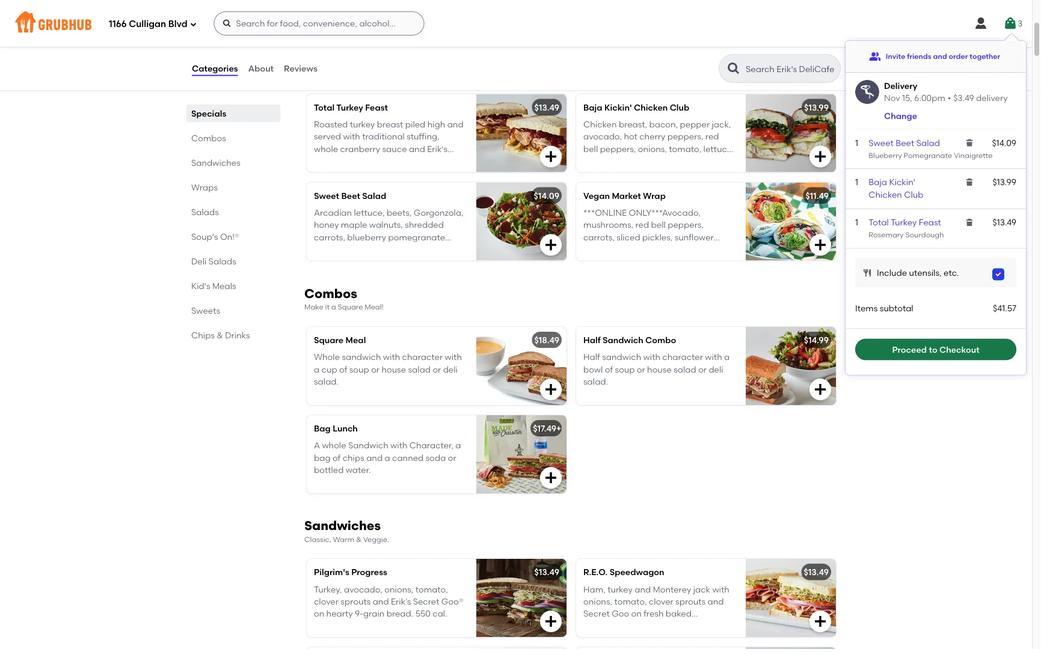 Task type: locate. For each thing, give the bounding box(es) containing it.
delivery
[[976, 93, 1008, 103]]

sandwiches tab
[[191, 156, 276, 169]]

tomato, inside chicken breast, bacon, pepper jack, avocado, hot cherry peppers, red bell peppers, onions, tomato, lettuce and jalapeno ranch on a peppered onion roll. served warm.
[[669, 144, 702, 154]]

2 vertical spatial secret
[[584, 609, 610, 619]]

1 horizontal spatial peppers,
[[668, 131, 704, 142]]

of right cup on the bottom
[[339, 365, 347, 375]]

salads right deli
[[209, 256, 236, 267]]

turkey for tomato,
[[608, 585, 633, 595]]

square up "whole"
[[314, 335, 344, 346]]

1 vertical spatial baja
[[869, 177, 887, 188]]

change button
[[884, 110, 917, 122]]

sweet up arcadian
[[314, 191, 339, 201]]

club up pepper
[[670, 102, 690, 112]]

peppered
[[686, 156, 726, 166]]

total turkey feast up rosemary sourdough
[[869, 217, 941, 228]]

1 horizontal spatial onions,
[[584, 597, 612, 607]]

specials inside specials for a limited time only.
[[304, 53, 358, 68]]

on
[[362, 156, 372, 166], [666, 156, 676, 166], [314, 609, 324, 619], [631, 609, 642, 619]]

bread. down erik's
[[387, 609, 413, 619]]

secret up 550
[[413, 597, 439, 607]]

tooltip containing delivery
[[846, 34, 1026, 375]]

& inside tab
[[217, 330, 223, 341]]

soup down half sandwich combo
[[615, 365, 635, 375]]

whole inside a whole sandwich with character, a bag of chips and a canned soda or bottled water.
[[322, 441, 346, 451]]

whole inside roasted turkey breast piled high and served with traditional stuffing, whole cranberry sauce and erik's secret goo on sliced rosemary sourdough bread.  810 cal.
[[314, 144, 338, 154]]

soup inside whole sandwich with character with a cup of soup or house salad or deli salad.
[[349, 365, 369, 375]]

character for square meal
[[402, 352, 443, 363]]

with inside ham, turkey and monterey jack with onions, tomato, clover sprouts and secret goo on fresh baked sourdough. 690 cal.
[[713, 585, 730, 595]]

square right it
[[338, 303, 363, 312]]

sandwich down half sandwich combo
[[602, 352, 641, 363]]

0 horizontal spatial turkey
[[336, 102, 363, 112]]

1 horizontal spatial soup
[[615, 365, 635, 375]]

combos
[[191, 133, 226, 143], [304, 286, 357, 301]]

pomegranate
[[388, 232, 445, 242]]

bread. inside turkey, avocado, onions, tomato, clover sprouts and erik's secret goo® on hearty 9-grain bread. 550 cal.
[[387, 609, 413, 619]]

0 vertical spatial chicken
[[634, 102, 668, 112]]

1 horizontal spatial salad
[[917, 138, 940, 148]]

feast up breast on the top
[[365, 102, 388, 112]]

2 soup from the left
[[615, 365, 635, 375]]

1 vertical spatial total
[[869, 217, 889, 228]]

lettuce,
[[354, 208, 385, 218]]

$13.99
[[804, 102, 829, 112], [993, 177, 1017, 188]]

peppers, up the "jalapeno"
[[600, 144, 636, 154]]

1 horizontal spatial $14.09
[[992, 138, 1017, 148]]

0 vertical spatial avocado,
[[584, 131, 622, 142]]

and up water.
[[366, 453, 383, 463]]

0 vertical spatial $14.09
[[992, 138, 1017, 148]]

1 horizontal spatial sweet
[[869, 138, 894, 148]]

sandwiches up 'wraps'
[[191, 158, 241, 168]]

on up warm. on the right
[[666, 156, 676, 166]]

$13.49 for roasted turkey breast piled high and served with traditional stuffing, whole cranberry sauce and erik's secret goo on sliced rosemary sourdough bread.  810 cal.
[[535, 102, 559, 112]]

baja kickin' chicken club up breast,
[[584, 102, 690, 112]]

baja up bell
[[584, 102, 603, 112]]

0 horizontal spatial kickin'
[[605, 102, 632, 112]]

2 sprouts from the left
[[676, 597, 706, 607]]

cal. right 560
[[379, 244, 394, 255]]

1 vertical spatial secret
[[413, 597, 439, 607]]

of right bowl
[[605, 365, 613, 375]]

square meal image
[[476, 327, 567, 405]]

1 vertical spatial avocado,
[[344, 585, 383, 595]]

baja kickin' chicken club down blueberry
[[869, 177, 924, 200]]

avocado, inside turkey, avocado, onions, tomato, clover sprouts and erik's secret goo® on hearty 9-grain bread. 550 cal.
[[344, 585, 383, 595]]

friends
[[907, 52, 932, 61]]

turkey up roasted
[[336, 102, 363, 112]]

0 horizontal spatial character
[[402, 352, 443, 363]]

0 vertical spatial goo
[[342, 156, 360, 166]]

0 horizontal spatial specials
[[191, 108, 226, 119]]

order
[[949, 52, 968, 61]]

$14.09 up vinaigrette
[[992, 138, 1017, 148]]

baja down blueberry
[[869, 177, 887, 188]]

chicken up bell
[[584, 119, 617, 130]]

clover up fresh at the right of page
[[649, 597, 674, 607]]

turkey up rosemary sourdough
[[891, 217, 917, 228]]

combos up sandwiches tab
[[191, 133, 226, 143]]

on inside turkey, avocado, onions, tomato, clover sprouts and erik's secret goo® on hearty 9-grain bread. 550 cal.
[[314, 609, 324, 619]]

0 horizontal spatial onions,
[[385, 585, 414, 595]]

2 1 from the top
[[855, 177, 859, 188]]

810
[[389, 168, 402, 178]]

turkey
[[336, 102, 363, 112], [891, 217, 917, 228]]

1 for sweet
[[855, 138, 859, 148]]

secret up sourdough.
[[584, 609, 610, 619]]

$11.49
[[806, 191, 829, 201]]

0 horizontal spatial salad
[[408, 365, 431, 375]]

on up 690
[[631, 609, 642, 619]]

sandwich inside 'half sandwich with character with a bowl of soup or house salad or deli salad.'
[[602, 352, 641, 363]]

sweets
[[191, 306, 220, 316]]

wrap
[[643, 191, 666, 201]]

onions, up erik's
[[385, 585, 414, 595]]

sandwich for sandwich
[[602, 352, 641, 363]]

proceed to checkout button
[[855, 339, 1017, 361]]

0 horizontal spatial clover
[[314, 597, 339, 607]]

sandwich
[[603, 335, 644, 346], [348, 441, 388, 451]]

1 vertical spatial baja kickin' chicken club
[[869, 177, 924, 200]]

tomato, up peppered
[[669, 144, 702, 154]]

grain
[[363, 609, 385, 619]]

and left 'order'
[[933, 52, 947, 61]]

1 vertical spatial club
[[904, 189, 924, 200]]

salads inside deli salads tab
[[209, 256, 236, 267]]

sweet up blueberry
[[869, 138, 894, 148]]

to
[[929, 345, 938, 355]]

0 vertical spatial half
[[584, 335, 601, 346]]

$13.49 inside tooltip
[[993, 217, 1017, 228]]

2 horizontal spatial tomato,
[[669, 144, 702, 154]]

tomato, up goo®
[[416, 585, 448, 595]]

lettuce
[[704, 144, 732, 154]]

1 vertical spatial specials
[[191, 108, 226, 119]]

on inside roasted turkey breast piled high and served with traditional stuffing, whole cranberry sauce and erik's secret goo on sliced rosemary sourdough bread.  810 cal.
[[362, 156, 372, 166]]

chicken
[[634, 102, 668, 112], [584, 119, 617, 130], [869, 189, 902, 200]]

sandwiches classic, warm & veggie.
[[304, 518, 389, 544]]

feast up sourdough
[[919, 217, 941, 228]]

ranch
[[640, 156, 664, 166]]

on left hearty
[[314, 609, 324, 619]]

& right chips
[[217, 330, 223, 341]]

1 1 from the top
[[855, 138, 859, 148]]

beet up blueberry
[[896, 138, 915, 148]]

sprouts up the '9-' on the bottom left of page
[[341, 597, 371, 607]]

1 horizontal spatial kickin'
[[889, 177, 916, 188]]

specials for specials for a limited time only.
[[304, 53, 358, 68]]

and inside a whole sandwich with character, a bag of chips and a canned soda or bottled water.
[[366, 453, 383, 463]]

sandwiches for sandwiches classic, warm & veggie.
[[304, 518, 381, 534]]

dub club image
[[746, 648, 836, 650]]

specials up limited
[[304, 53, 358, 68]]

1 sandwich from the left
[[342, 352, 381, 363]]

0 horizontal spatial goo
[[342, 156, 360, 166]]

and inside turkey, avocado, onions, tomato, clover sprouts and erik's secret goo® on hearty 9-grain bread. 550 cal.
[[373, 597, 389, 607]]

total up the rosemary
[[869, 217, 889, 228]]

sandwiches inside tab
[[191, 158, 241, 168]]

proceed
[[892, 345, 927, 355]]

make
[[304, 303, 323, 312]]

1 vertical spatial bread.
[[387, 609, 413, 619]]

2 salad from the left
[[674, 365, 697, 375]]

1 left total turkey feast link
[[855, 217, 859, 228]]

beet
[[896, 138, 915, 148], [341, 191, 360, 201]]

0 vertical spatial salad
[[917, 138, 940, 148]]

0 vertical spatial sandwiches
[[191, 158, 241, 168]]

0 vertical spatial &
[[217, 330, 223, 341]]

1 horizontal spatial character
[[663, 352, 703, 363]]

chicken up total turkey feast link
[[869, 189, 902, 200]]

& right warm
[[356, 535, 362, 544]]

a inside chicken breast, bacon, pepper jack, avocado, hot cherry peppers, red bell peppers, onions, tomato, lettuce and jalapeno ranch on a peppered onion roll. served warm.
[[678, 156, 684, 166]]

1 half from the top
[[584, 335, 601, 346]]

1 horizontal spatial feast
[[919, 217, 941, 228]]

combos up it
[[304, 286, 357, 301]]

turkey,
[[314, 585, 342, 595]]

half sandwich combo
[[584, 335, 676, 346]]

1 horizontal spatial $13.99
[[993, 177, 1017, 188]]

vegan market wrap image
[[746, 183, 836, 261]]

whole sandwich with character with a cup of soup or house salad or deli salad.
[[314, 352, 462, 387]]

sweet beet salad up blueberry
[[869, 138, 940, 148]]

meal!
[[365, 303, 384, 312]]

sandwiches inside sandwiches classic, warm & veggie.
[[304, 518, 381, 534]]

cal. down rosemary
[[404, 168, 419, 178]]

0 vertical spatial secret
[[314, 156, 340, 166]]

1 sprouts from the left
[[341, 597, 371, 607]]

salads tab
[[191, 206, 276, 218]]

sandwiches for sandwiches
[[191, 158, 241, 168]]

salads inside salads tab
[[191, 207, 219, 217]]

hot
[[624, 131, 638, 142]]

1 horizontal spatial total
[[869, 217, 889, 228]]

2 vertical spatial tomato,
[[615, 597, 647, 607]]

0 horizontal spatial sprouts
[[341, 597, 371, 607]]

invite
[[886, 52, 906, 61]]

salad. down bowl
[[584, 377, 608, 387]]

0 vertical spatial beet
[[896, 138, 915, 148]]

specials tab
[[191, 107, 276, 120]]

cal. inside arcadian lettuce, beets, gorgonzola, honey maple walnuts, shredded carrots, blueberry pomegranate vinaigrette.  560 cal.
[[379, 244, 394, 255]]

0 vertical spatial onions,
[[638, 144, 667, 154]]

on down the cranberry
[[362, 156, 372, 166]]

whole down the served
[[314, 144, 338, 154]]

and up rosemary
[[409, 144, 425, 154]]

with inside a whole sandwich with character, a bag of chips and a canned soda or bottled water.
[[390, 441, 408, 451]]

turkey for with
[[350, 119, 375, 130]]

of inside 'half sandwich with character with a bowl of soup or house salad or deli salad.'
[[605, 365, 613, 375]]

onions, inside chicken breast, bacon, pepper jack, avocado, hot cherry peppers, red bell peppers, onions, tomato, lettuce and jalapeno ranch on a peppered onion roll. served warm.
[[638, 144, 667, 154]]

1 salad from the left
[[408, 365, 431, 375]]

character inside 'half sandwich with character with a bowl of soup or house salad or deli salad.'
[[663, 352, 703, 363]]

main navigation navigation
[[0, 0, 1032, 47]]

walnuts,
[[369, 220, 403, 230]]

on inside ham, turkey and monterey jack with onions, tomato, clover sprouts and secret goo on fresh baked sourdough. 690 cal.
[[631, 609, 642, 619]]

3 1 from the top
[[855, 217, 859, 228]]

1 horizontal spatial sandwiches
[[304, 518, 381, 534]]

blueberry pomegranate vinaigrette
[[869, 151, 993, 160]]

turkey inside ham, turkey and monterey jack with onions, tomato, clover sprouts and secret goo on fresh baked sourdough. 690 cal.
[[608, 585, 633, 595]]

goo up sourdough.
[[612, 609, 629, 619]]

0 horizontal spatial sandwich
[[348, 441, 388, 451]]

1 vertical spatial whole
[[322, 441, 346, 451]]

salad
[[917, 138, 940, 148], [362, 191, 386, 201]]

1 horizontal spatial clover
[[649, 597, 674, 607]]

salad. for cup
[[314, 377, 339, 387]]

$14.09 inside tooltip
[[992, 138, 1017, 148]]

0 vertical spatial feast
[[365, 102, 388, 112]]

0 vertical spatial tomato,
[[669, 144, 702, 154]]

breast
[[377, 119, 403, 130]]

1 left sweet beet salad link
[[855, 138, 859, 148]]

of right bag
[[333, 453, 341, 463]]

1 vertical spatial combos
[[304, 286, 357, 301]]

kickin' down blueberry
[[889, 177, 916, 188]]

total inside tooltip
[[869, 217, 889, 228]]

character for half sandwich combo
[[663, 352, 703, 363]]

bread. down 'sliced'
[[360, 168, 387, 178]]

honey
[[314, 220, 339, 230]]

1 left baja kickin' chicken club link
[[855, 177, 859, 188]]

sandwiches up warm
[[304, 518, 381, 534]]

deli for whole sandwich with character with a cup of soup or house salad or deli salad.
[[443, 365, 458, 375]]

0 horizontal spatial beet
[[341, 191, 360, 201]]

sandwiches
[[191, 158, 241, 168], [304, 518, 381, 534]]

0 horizontal spatial baja kickin' chicken club
[[584, 102, 690, 112]]

it
[[325, 303, 330, 312]]

hearty
[[326, 609, 353, 619]]

onions, down ham,
[[584, 597, 612, 607]]

half for half sandwich with character with a bowl of soup or house salad or deli salad.
[[584, 352, 600, 363]]

cal. right 550
[[433, 609, 447, 619]]

salad. inside 'half sandwich with character with a bowl of soup or house salad or deli salad.'
[[584, 377, 608, 387]]

house inside 'half sandwich with character with a bowl of soup or house salad or deli salad.'
[[647, 365, 672, 375]]

chicken up bacon,
[[634, 102, 668, 112]]

0 vertical spatial total
[[314, 102, 335, 112]]

1 house from the left
[[382, 365, 406, 375]]

560
[[362, 244, 377, 255]]

turkey up traditional
[[350, 119, 375, 130]]

sandwich left combo
[[603, 335, 644, 346]]

sourdough.
[[584, 621, 630, 632]]

canned
[[392, 453, 424, 463]]

total turkey feast up roasted
[[314, 102, 388, 112]]

sprouts
[[341, 597, 371, 607], [676, 597, 706, 607]]

1 vertical spatial salads
[[209, 256, 236, 267]]

ham,
[[584, 585, 606, 595]]

1 vertical spatial sandwich
[[348, 441, 388, 451]]

2 sandwich from the left
[[602, 352, 641, 363]]

wraps
[[191, 182, 218, 193]]

total turkey feast
[[314, 102, 388, 112], [869, 217, 941, 228]]

chicken pesto image
[[476, 648, 567, 650]]

salads up soup's
[[191, 207, 219, 217]]

0 vertical spatial specials
[[304, 53, 358, 68]]

$41.57
[[993, 303, 1017, 313]]

time
[[349, 70, 365, 79]]

1 for total
[[855, 217, 859, 228]]

1 horizontal spatial specials
[[304, 53, 358, 68]]

1 horizontal spatial &
[[356, 535, 362, 544]]

roasted turkey breast piled high and served with traditional stuffing, whole cranberry sauce and erik's secret goo on sliced rosemary sourdough bread.  810 cal.
[[314, 119, 464, 178]]

0 vertical spatial bread.
[[360, 168, 387, 178]]

1 vertical spatial total turkey feast
[[869, 217, 941, 228]]

baja kickin' chicken club inside tooltip
[[869, 177, 924, 200]]

1 clover from the left
[[314, 597, 339, 607]]

avocado, up bell
[[584, 131, 622, 142]]

salad for half sandwich combo
[[674, 365, 697, 375]]

half sandwich combo image
[[746, 327, 836, 405]]

Search Erik's DeliCafe search field
[[745, 63, 837, 75]]

deli inside whole sandwich with character with a cup of soup or house salad or deli salad.
[[443, 365, 458, 375]]

tomato, inside ham, turkey and monterey jack with onions, tomato, clover sprouts and secret goo on fresh baked sourdough. 690 cal.
[[615, 597, 647, 607]]

beet up arcadian
[[341, 191, 360, 201]]

avocado, down progress
[[344, 585, 383, 595]]

1 salad. from the left
[[314, 377, 339, 387]]

1 horizontal spatial baja
[[869, 177, 887, 188]]

roasted
[[314, 119, 348, 130]]

a inside combos make it a square meal!
[[331, 303, 336, 312]]

$17.49 +
[[533, 424, 562, 434]]

invite friends and order together button
[[869, 46, 1001, 67]]

deli inside 'half sandwich with character with a bowl of soup or house salad or deli salad.'
[[709, 365, 724, 375]]

2 house from the left
[[647, 365, 672, 375]]

1 vertical spatial sweet
[[314, 191, 339, 201]]

0 horizontal spatial combos
[[191, 133, 226, 143]]

0 vertical spatial 1
[[855, 138, 859, 148]]

and up grain
[[373, 597, 389, 607]]

character inside whole sandwich with character with a cup of soup or house salad or deli salad.
[[402, 352, 443, 363]]

a inside whole sandwich with character with a cup of soup or house salad or deli salad.
[[314, 365, 320, 375]]

sweet beet salad up arcadian
[[314, 191, 386, 201]]

house for sandwich
[[647, 365, 672, 375]]

salads
[[191, 207, 219, 217], [209, 256, 236, 267]]

etc.
[[944, 268, 959, 278]]

1 vertical spatial tomato,
[[416, 585, 448, 595]]

soup's on!® tab
[[191, 230, 276, 243]]

svg image
[[1003, 16, 1018, 31], [965, 138, 975, 148], [544, 149, 558, 164], [965, 178, 975, 187], [813, 238, 828, 252], [863, 268, 872, 278], [813, 383, 828, 397], [544, 615, 558, 629]]

0 horizontal spatial sweet
[[314, 191, 339, 201]]

sandwich down meal
[[342, 352, 381, 363]]

roll.
[[608, 168, 623, 178]]

0 horizontal spatial &
[[217, 330, 223, 341]]

0 vertical spatial baja
[[584, 102, 603, 112]]

peppers, down pepper
[[668, 131, 704, 142]]

chips & drinks
[[191, 330, 250, 341]]

turkey inside roasted turkey breast piled high and served with traditional stuffing, whole cranberry sauce and erik's secret goo on sliced rosemary sourdough bread.  810 cal.
[[350, 119, 375, 130]]

2 vertical spatial 1
[[855, 217, 859, 228]]

onions, down cherry
[[638, 144, 667, 154]]

1 horizontal spatial club
[[904, 189, 924, 200]]

1 vertical spatial kickin'
[[889, 177, 916, 188]]

baja
[[584, 102, 603, 112], [869, 177, 887, 188]]

0 horizontal spatial sandwiches
[[191, 158, 241, 168]]

or inside a whole sandwich with character, a bag of chips and a canned soda or bottled water.
[[448, 453, 456, 463]]

soup inside 'half sandwich with character with a bowl of soup or house salad or deli salad.'
[[615, 365, 635, 375]]

1 vertical spatial sandwiches
[[304, 518, 381, 534]]

club
[[670, 102, 690, 112], [904, 189, 924, 200]]

sandwich up chips
[[348, 441, 388, 451]]

specials up 'combos' tab
[[191, 108, 226, 119]]

1 horizontal spatial tomato,
[[615, 597, 647, 607]]

house inside whole sandwich with character with a cup of soup or house salad or deli salad.
[[382, 365, 406, 375]]

feast
[[365, 102, 388, 112], [919, 217, 941, 228]]

and down bell
[[584, 156, 600, 166]]

people icon image
[[869, 51, 881, 63]]

salad. down cup on the bottom
[[314, 377, 339, 387]]

$14.09 left vegan
[[534, 191, 559, 201]]

&
[[217, 330, 223, 341], [356, 535, 362, 544]]

1 character from the left
[[402, 352, 443, 363]]

3 button
[[1003, 13, 1023, 34]]

$18.49
[[534, 335, 559, 346]]

deli
[[443, 365, 458, 375], [709, 365, 724, 375]]

2 salad. from the left
[[584, 377, 608, 387]]

salad up 'lettuce,'
[[362, 191, 386, 201]]

avocado, inside chicken breast, bacon, pepper jack, avocado, hot cherry peppers, red bell peppers, onions, tomato, lettuce and jalapeno ranch on a peppered onion roll. served warm.
[[584, 131, 622, 142]]

r.e.o.
[[584, 568, 608, 578]]

svg image
[[974, 16, 988, 31], [222, 19, 232, 28], [190, 21, 197, 28], [813, 149, 828, 164], [965, 218, 975, 227], [544, 238, 558, 252], [995, 271, 1002, 278], [544, 383, 558, 397], [544, 471, 558, 485], [813, 615, 828, 629]]

2 deli from the left
[[709, 365, 724, 375]]

soup down meal
[[349, 365, 369, 375]]

sandwich inside whole sandwich with character with a cup of soup or house salad or deli salad.
[[342, 352, 381, 363]]

salad
[[408, 365, 431, 375], [674, 365, 697, 375]]

soup's on!®
[[191, 232, 239, 242]]

goo inside roasted turkey breast piled high and served with traditional stuffing, whole cranberry sauce and erik's secret goo on sliced rosemary sourdough bread.  810 cal.
[[342, 156, 360, 166]]

cal. inside ham, turkey and monterey jack with onions, tomato, clover sprouts and secret goo on fresh baked sourdough. 690 cal.
[[648, 621, 663, 632]]

tomato, up 690
[[615, 597, 647, 607]]

1 deli from the left
[[443, 365, 458, 375]]

1 horizontal spatial sandwich
[[603, 335, 644, 346]]

turkey down r.e.o. speedwagon
[[608, 585, 633, 595]]

2 half from the top
[[584, 352, 600, 363]]

of inside whole sandwich with character with a cup of soup or house salad or deli salad.
[[339, 365, 347, 375]]

2 clover from the left
[[649, 597, 674, 607]]

goo down the cranberry
[[342, 156, 360, 166]]

club up total turkey feast link
[[904, 189, 924, 200]]

clover down turkey, in the left bottom of the page
[[314, 597, 339, 607]]

1 horizontal spatial combos
[[304, 286, 357, 301]]

0 horizontal spatial $13.99
[[804, 102, 829, 112]]

1 horizontal spatial goo
[[612, 609, 629, 619]]

salad inside whole sandwich with character with a cup of soup or house salad or deli salad.
[[408, 365, 431, 375]]

pepper
[[680, 119, 710, 130]]

total up roasted
[[314, 102, 335, 112]]

salad. inside whole sandwich with character with a cup of soup or house salad or deli salad.
[[314, 377, 339, 387]]

salad inside 'half sandwich with character with a bowl of soup or house salad or deli salad.'
[[674, 365, 697, 375]]

1 vertical spatial sweet beet salad
[[314, 191, 386, 201]]

search icon image
[[727, 61, 741, 76]]

combos make it a square meal!
[[304, 286, 384, 312]]

1 vertical spatial turkey
[[608, 585, 633, 595]]

bread.
[[360, 168, 387, 178], [387, 609, 413, 619]]

half
[[584, 335, 601, 346], [584, 352, 600, 363]]

1 horizontal spatial secret
[[413, 597, 439, 607]]

sweets tab
[[191, 304, 276, 317]]

stuffing,
[[407, 131, 440, 142]]

2 character from the left
[[663, 352, 703, 363]]

goo inside ham, turkey and monterey jack with onions, tomato, clover sprouts and secret goo on fresh baked sourdough. 690 cal.
[[612, 609, 629, 619]]

clover inside ham, turkey and monterey jack with onions, tomato, clover sprouts and secret goo on fresh baked sourdough. 690 cal.
[[649, 597, 674, 607]]

total
[[314, 102, 335, 112], [869, 217, 889, 228]]

clover
[[314, 597, 339, 607], [649, 597, 674, 607]]

tooltip
[[846, 34, 1026, 375]]

speedwagon
[[610, 568, 665, 578]]

0 horizontal spatial house
[[382, 365, 406, 375]]

0 horizontal spatial total turkey feast
[[314, 102, 388, 112]]

square inside combos make it a square meal!
[[338, 303, 363, 312]]

of inside a whole sandwich with character, a bag of chips and a canned soda or bottled water.
[[333, 453, 341, 463]]

0 vertical spatial $13.99
[[804, 102, 829, 112]]

combos inside combos make it a square meal!
[[304, 286, 357, 301]]

chicken inside chicken breast, bacon, pepper jack, avocado, hot cherry peppers, red bell peppers, onions, tomato, lettuce and jalapeno ranch on a peppered onion roll. served warm.
[[584, 119, 617, 130]]

1 soup from the left
[[349, 365, 369, 375]]

half inside 'half sandwich with character with a bowl of soup or house salad or deli salad.'
[[584, 352, 600, 363]]

cal. down fresh at the right of page
[[648, 621, 663, 632]]

1 horizontal spatial sprouts
[[676, 597, 706, 607]]

secret up 'sourdough'
[[314, 156, 340, 166]]

salad.
[[314, 377, 339, 387], [584, 377, 608, 387]]

combos inside tab
[[191, 133, 226, 143]]

served
[[625, 168, 653, 178]]

0 vertical spatial peppers,
[[668, 131, 704, 142]]

kickin' up breast,
[[605, 102, 632, 112]]

onions,
[[638, 144, 667, 154], [385, 585, 414, 595], [584, 597, 612, 607]]

sprouts down the jack
[[676, 597, 706, 607]]

1 horizontal spatial turkey
[[891, 217, 917, 228]]

1 vertical spatial 1
[[855, 177, 859, 188]]

sourdough
[[906, 231, 944, 239]]

whole up bag
[[322, 441, 346, 451]]

1 horizontal spatial salad
[[674, 365, 697, 375]]

delivery icon image
[[855, 80, 880, 104]]

salad up pomegranate at the right top of page
[[917, 138, 940, 148]]

cal. inside roasted turkey breast piled high and served with traditional stuffing, whole cranberry sauce and erik's secret goo on sliced rosemary sourdough bread.  810 cal.
[[404, 168, 419, 178]]

2 vertical spatial chicken
[[869, 189, 902, 200]]

0 vertical spatial whole
[[314, 144, 338, 154]]

specials inside tab
[[191, 108, 226, 119]]



Task type: describe. For each thing, give the bounding box(es) containing it.
690
[[632, 621, 646, 632]]

utensils,
[[909, 268, 942, 278]]

sweet inside tooltip
[[869, 138, 894, 148]]

$13.49 for turkey, avocado, onions, tomato, clover sprouts and erik's secret goo® on hearty 9-grain bread. 550 cal.
[[535, 568, 559, 578]]

0 horizontal spatial baja
[[584, 102, 603, 112]]

subtotal
[[880, 303, 914, 313]]

+
[[556, 424, 562, 434]]

deli salads
[[191, 256, 236, 267]]

kid's meals
[[191, 281, 236, 291]]

baja kickin' chicken club image
[[746, 94, 836, 172]]

soup for bowl
[[615, 365, 635, 375]]

a inside 'half sandwich with character with a bowl of soup or house salad or deli salad.'
[[724, 352, 730, 363]]

ham, turkey and monterey jack with onions, tomato, clover sprouts and secret goo on fresh baked sourdough. 690 cal.
[[584, 585, 730, 632]]

classic,
[[304, 535, 331, 544]]

1 horizontal spatial beet
[[896, 138, 915, 148]]

a inside specials for a limited time only.
[[317, 70, 322, 79]]

cranberry
[[340, 144, 380, 154]]

arcadian
[[314, 208, 352, 218]]

sandwich inside a whole sandwich with character, a bag of chips and a canned soda or bottled water.
[[348, 441, 388, 451]]

sprouts inside ham, turkey and monterey jack with onions, tomato, clover sprouts and secret goo on fresh baked sourdough. 690 cal.
[[676, 597, 706, 607]]

blueberry
[[869, 151, 902, 160]]

fresh
[[644, 609, 664, 619]]

soup's
[[191, 232, 218, 242]]

combos tab
[[191, 132, 276, 144]]

bread. inside roasted turkey breast piled high and served with traditional stuffing, whole cranberry sauce and erik's secret goo on sliced rosemary sourdough bread.  810 cal.
[[360, 168, 387, 178]]

change
[[884, 111, 917, 121]]

1 horizontal spatial chicken
[[634, 102, 668, 112]]

0 vertical spatial turkey
[[336, 102, 363, 112]]

turkey, avocado, onions, tomato, clover sprouts and erik's secret goo® on hearty 9-grain bread. 550 cal.
[[314, 585, 464, 619]]

baja kickin' chicken club link
[[869, 177, 924, 200]]

total turkey feast image
[[476, 94, 567, 172]]

Search for food, convenience, alcohol... search field
[[214, 11, 424, 35]]

sweet beet salad image
[[476, 183, 567, 261]]

sliced
[[374, 156, 398, 166]]

•
[[948, 93, 951, 103]]

about button
[[248, 47, 274, 90]]

rosemary
[[869, 231, 904, 239]]

blueberry
[[347, 232, 386, 242]]

salad for square meal
[[408, 365, 431, 375]]

club inside tooltip
[[904, 189, 924, 200]]

categories
[[192, 63, 238, 74]]

$14.99
[[804, 335, 829, 346]]

categories button
[[191, 47, 239, 90]]

chicken breast, bacon, pepper jack, avocado, hot cherry peppers, red bell peppers, onions, tomato, lettuce and jalapeno ranch on a peppered onion roll. served warm.
[[584, 119, 732, 178]]

and right high
[[447, 119, 464, 130]]

specials for specials
[[191, 108, 226, 119]]

include utensils, etc.
[[877, 268, 959, 278]]

9-
[[355, 609, 363, 619]]

chips
[[191, 330, 215, 341]]

a whole sandwich with character, a bag of chips and a canned soda or bottled water.
[[314, 441, 461, 475]]

delivery nov 15, 6:00pm • $3.49 delivery
[[884, 81, 1008, 103]]

2 horizontal spatial chicken
[[869, 189, 902, 200]]

and down speedwagon
[[635, 585, 651, 595]]

water.
[[346, 465, 371, 475]]

with inside roasted turkey breast piled high and served with traditional stuffing, whole cranberry sauce and erik's secret goo on sliced rosemary sourdough bread.  810 cal.
[[343, 131, 360, 142]]

1 vertical spatial square
[[314, 335, 344, 346]]

blvd
[[168, 19, 187, 30]]

clover inside turkey, avocado, onions, tomato, clover sprouts and erik's secret goo® on hearty 9-grain bread. 550 cal.
[[314, 597, 339, 607]]

sandwich for meal
[[342, 352, 381, 363]]

1 vertical spatial $13.99
[[993, 177, 1017, 188]]

0 horizontal spatial sweet beet salad
[[314, 191, 386, 201]]

0 horizontal spatial total
[[314, 102, 335, 112]]

combos for combos
[[191, 133, 226, 143]]

of for bag
[[333, 453, 341, 463]]

of for cup
[[339, 365, 347, 375]]

bag
[[314, 453, 331, 463]]

550
[[415, 609, 431, 619]]

jack
[[693, 585, 711, 595]]

0 vertical spatial club
[[670, 102, 690, 112]]

market
[[612, 191, 641, 201]]

rosemary sourdough
[[869, 231, 944, 239]]

1166 culligan blvd
[[109, 19, 187, 30]]

only.
[[367, 70, 383, 79]]

gorgonzola,
[[414, 208, 464, 218]]

specials for a limited time only.
[[304, 53, 383, 79]]

0 vertical spatial total turkey feast
[[314, 102, 388, 112]]

shredded
[[405, 220, 444, 230]]

total turkey feast link
[[869, 217, 941, 228]]

bell
[[584, 144, 598, 154]]

breast,
[[619, 119, 647, 130]]

lunch
[[333, 424, 358, 434]]

0 horizontal spatial salad
[[362, 191, 386, 201]]

rosemary
[[400, 156, 439, 166]]

reviews button
[[283, 47, 318, 90]]

salad. for bowl
[[584, 377, 608, 387]]

progress
[[351, 568, 387, 578]]

pilgrim's
[[314, 568, 349, 578]]

erik's
[[391, 597, 411, 607]]

secret inside turkey, avocado, onions, tomato, clover sprouts and erik's secret goo® on hearty 9-grain bread. 550 cal.
[[413, 597, 439, 607]]

erik's
[[427, 144, 448, 154]]

and down the jack
[[708, 597, 724, 607]]

onions, inside turkey, avocado, onions, tomato, clover sprouts and erik's secret goo® on hearty 9-grain bread. 550 cal.
[[385, 585, 414, 595]]

sweet beet salad link
[[869, 138, 940, 148]]

deli salads tab
[[191, 255, 276, 268]]

maple
[[341, 220, 367, 230]]

and inside button
[[933, 52, 947, 61]]

cal. inside turkey, avocado, onions, tomato, clover sprouts and erik's secret goo® on hearty 9-grain bread. 550 cal.
[[433, 609, 447, 619]]

pilgrim's progress
[[314, 568, 387, 578]]

bag lunch image
[[476, 416, 567, 494]]

chips & drinks tab
[[191, 329, 276, 342]]

0 vertical spatial kickin'
[[605, 102, 632, 112]]

0 vertical spatial sweet beet salad
[[869, 138, 940, 148]]

kid's
[[191, 281, 210, 291]]

and inside chicken breast, bacon, pepper jack, avocado, hot cherry peppers, red bell peppers, onions, tomato, lettuce and jalapeno ranch on a peppered onion roll. served warm.
[[584, 156, 600, 166]]

secret inside roasted turkey breast piled high and served with traditional stuffing, whole cranberry sauce and erik's secret goo on sliced rosemary sourdough bread.  810 cal.
[[314, 156, 340, 166]]

r.e.o. speedwagon image
[[746, 560, 836, 638]]

baked
[[666, 609, 692, 619]]

warm
[[333, 535, 354, 544]]

salad inside tooltip
[[917, 138, 940, 148]]

on inside chicken breast, bacon, pepper jack, avocado, hot cherry peppers, red bell peppers, onions, tomato, lettuce and jalapeno ranch on a peppered onion roll. served warm.
[[666, 156, 676, 166]]

0 vertical spatial baja kickin' chicken club
[[584, 102, 690, 112]]

a
[[314, 441, 320, 451]]

vinaigrette
[[954, 151, 993, 160]]

6:00pm
[[915, 93, 946, 103]]

combos for combos make it a square meal!
[[304, 286, 357, 301]]

proceed to checkout
[[892, 345, 980, 355]]

& inside sandwiches classic, warm & veggie.
[[356, 535, 362, 544]]

jack,
[[712, 119, 731, 130]]

1 for baja
[[855, 177, 859, 188]]

soup for cup
[[349, 365, 369, 375]]

reviews
[[284, 63, 317, 74]]

onions, inside ham, turkey and monterey jack with onions, tomato, clover sprouts and secret goo on fresh baked sourdough. 690 cal.
[[584, 597, 612, 607]]

1 vertical spatial feast
[[919, 217, 941, 228]]

monterey
[[653, 585, 691, 595]]

wraps tab
[[191, 181, 276, 194]]

bag lunch
[[314, 424, 358, 434]]

deli for half sandwich with character with a bowl of soup or house salad or deli salad.
[[709, 365, 724, 375]]

1 vertical spatial peppers,
[[600, 144, 636, 154]]

veggie.
[[363, 535, 389, 544]]

of for bowl
[[605, 365, 613, 375]]

goo®
[[441, 597, 464, 607]]

3
[[1018, 18, 1023, 28]]

checkout
[[940, 345, 980, 355]]

$13.49 for ham, turkey and monterey jack with onions, tomato, clover sprouts and secret goo on fresh baked sourdough. 690 cal.
[[804, 568, 829, 578]]

half for half sandwich combo
[[584, 335, 601, 346]]

house for meal
[[382, 365, 406, 375]]

0 horizontal spatial $14.09
[[534, 191, 559, 201]]

meal
[[346, 335, 366, 346]]

sprouts inside turkey, avocado, onions, tomato, clover sprouts and erik's secret goo® on hearty 9-grain bread. 550 cal.
[[341, 597, 371, 607]]

half sandwich with character with a bowl of soup or house salad or deli salad.
[[584, 352, 730, 387]]

$3.49
[[954, 93, 974, 103]]

1 horizontal spatial total turkey feast
[[869, 217, 941, 228]]

items
[[855, 303, 878, 313]]

cup
[[322, 365, 337, 375]]

combo
[[646, 335, 676, 346]]

culligan
[[129, 19, 166, 30]]

baja inside baja kickin' chicken club link
[[869, 177, 887, 188]]

svg image inside "3" button
[[1003, 16, 1018, 31]]

tomato, inside turkey, avocado, onions, tomato, clover sprouts and erik's secret goo® on hearty 9-grain bread. 550 cal.
[[416, 585, 448, 595]]

pilgrim's progress image
[[476, 560, 567, 638]]

piled
[[405, 119, 426, 130]]

r.e.o. speedwagon
[[584, 568, 665, 578]]

include
[[877, 268, 907, 278]]

secret inside ham, turkey and monterey jack with onions, tomato, clover sprouts and secret goo on fresh baked sourdough. 690 cal.
[[584, 609, 610, 619]]

kid's meals tab
[[191, 280, 276, 292]]



Task type: vqa. For each thing, say whether or not it's contained in the screenshot.


